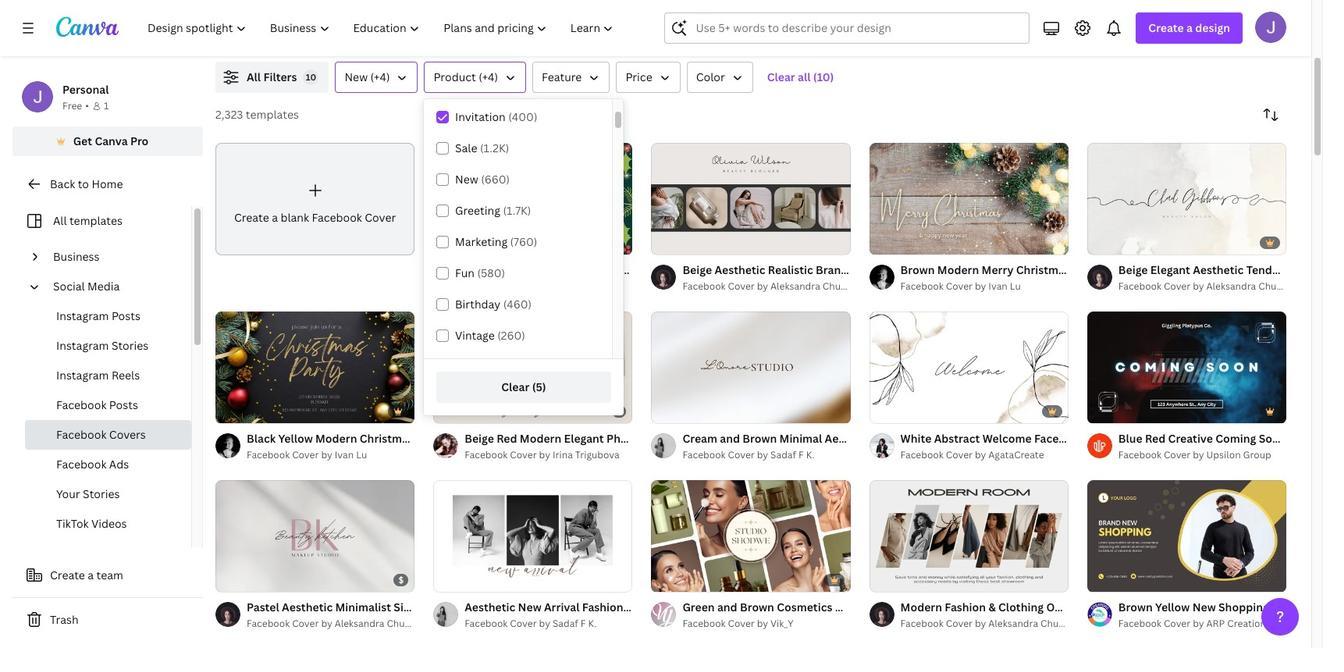Task type: locate. For each thing, give the bounding box(es) containing it.
facebook cover by aleksandra chubar link for pastel aesthetic minimalist signature beauty brand facebook cover image
[[247, 616, 420, 632]]

facebook inside "link"
[[465, 280, 508, 293]]

by inside "link"
[[539, 280, 551, 293]]

create left design
[[1149, 20, 1185, 35]]

0 horizontal spatial k.
[[589, 617, 597, 630]]

christmas left party
[[360, 431, 414, 446]]

1 horizontal spatial brown
[[1119, 600, 1153, 614]]

posts for instagram posts
[[112, 309, 141, 323]]

1 horizontal spatial k.
[[807, 448, 815, 461]]

1 vertical spatial sadaf
[[553, 617, 579, 630]]

modern left the merry
[[938, 262, 980, 277]]

10 filter options selected element
[[303, 70, 319, 85]]

1 vertical spatial a
[[272, 210, 278, 225]]

coming
[[1216, 431, 1257, 446]]

all for all templates
[[53, 213, 67, 228]]

new up facebook cover by arp creation link
[[1193, 600, 1217, 614]]

1 vertical spatial $
[[399, 574, 404, 585]]

clear left (5)
[[502, 380, 530, 394]]

sadaf
[[771, 448, 797, 461], [553, 617, 579, 630]]

1 vertical spatial lu
[[356, 448, 367, 461]]

aesthetic
[[1194, 262, 1244, 277], [465, 600, 516, 614]]

(+4) for product (+4)
[[479, 70, 498, 84]]

(260)
[[498, 328, 525, 343]]

(5)
[[532, 380, 547, 394]]

0 horizontal spatial christmas
[[360, 431, 414, 446]]

get canva pro button
[[12, 127, 203, 156]]

facebook cover by irina trigubova link
[[465, 447, 633, 463]]

a left the blank
[[272, 210, 278, 225]]

facebook cover by luckpicture
[[465, 280, 606, 293]]

(1.7k)
[[503, 203, 531, 218]]

free
[[62, 99, 82, 112]]

1 horizontal spatial facebook cover by aleksandra chubar
[[683, 280, 856, 293]]

0 vertical spatial create
[[1149, 20, 1185, 35]]

all down back at the left of page
[[53, 213, 67, 228]]

0 horizontal spatial ivan
[[335, 448, 354, 461]]

1 horizontal spatial facebook cover by sadaf f k. link
[[683, 447, 851, 463]]

1 horizontal spatial modern
[[938, 262, 980, 277]]

0 horizontal spatial (+4)
[[371, 70, 390, 84]]

aesthetic left tender
[[1194, 262, 1244, 277]]

sale
[[455, 141, 478, 155]]

all
[[798, 70, 811, 84]]

0 vertical spatial $
[[617, 405, 622, 417]]

cover inside create a blank facebook cover element
[[365, 210, 396, 225]]

greeting (1.7k)
[[455, 203, 531, 218]]

instagram inside "link"
[[56, 338, 109, 353]]

0 horizontal spatial facebook cover by ivan lu link
[[247, 447, 415, 463]]

ivan down black yellow modern christmas party facebook cover link
[[335, 448, 354, 461]]

1 vertical spatial clear
[[502, 380, 530, 394]]

instagram posts link
[[25, 301, 191, 331]]

beauty
[[1287, 262, 1324, 277]]

fun (580)
[[455, 266, 505, 280]]

0 horizontal spatial brown
[[901, 262, 935, 277]]

3 instagram from the top
[[56, 368, 109, 383]]

all
[[247, 70, 261, 84], [53, 213, 67, 228]]

facebook cover by ivan lu link down black
[[247, 447, 415, 463]]

f inside aesthetic new arrival fashion collage facebook cover facebook cover by sadaf f k.
[[581, 617, 586, 630]]

cover
[[365, 210, 396, 225], [1127, 262, 1158, 277], [510, 280, 537, 293], [728, 280, 755, 293], [946, 280, 973, 293], [1165, 280, 1191, 293], [501, 431, 533, 446], [1088, 431, 1120, 446], [292, 448, 319, 461], [510, 448, 537, 461], [728, 448, 755, 461], [946, 448, 973, 461], [1165, 448, 1191, 461], [722, 600, 754, 614], [292, 617, 319, 630], [510, 617, 537, 630], [728, 617, 755, 630], [946, 617, 973, 630], [1165, 617, 1191, 630]]

0 horizontal spatial lu
[[356, 448, 367, 461]]

2 horizontal spatial create
[[1149, 20, 1185, 35]]

a for design
[[1187, 20, 1193, 35]]

by inside white abstract welcome facebook cover facebook cover by agatacreate
[[976, 448, 987, 461]]

templates down the back to home
[[69, 213, 123, 228]]

1 horizontal spatial christmas
[[1017, 262, 1071, 277]]

luckpicture
[[553, 280, 606, 293]]

yellow right black
[[278, 431, 313, 446]]

0 horizontal spatial facebook cover by aleksandra chubar
[[247, 617, 420, 630]]

facebook cover by sadaf f k.
[[683, 448, 815, 461]]

$ for trigubova
[[617, 405, 622, 417]]

yellow inside black yellow modern christmas party facebook cover facebook cover by ivan lu
[[278, 431, 313, 446]]

create left the blank
[[234, 210, 269, 225]]

0 horizontal spatial sadaf
[[553, 617, 579, 630]]

aesthetic left arrival
[[465, 600, 516, 614]]

0 horizontal spatial yellow
[[278, 431, 313, 446]]

color button
[[687, 62, 754, 93]]

aesthetic new arrival fashion collage facebook cover facebook cover by sadaf f k.
[[465, 600, 754, 630]]

0 vertical spatial stories
[[112, 338, 149, 353]]

brown yellow new shopping facebook link
[[1119, 599, 1324, 616]]

0 vertical spatial clear
[[768, 70, 796, 84]]

templates down "all filters"
[[246, 107, 299, 122]]

0 vertical spatial aesthetic
[[1194, 262, 1244, 277]]

create left team
[[50, 568, 85, 583]]

f inside facebook cover by sadaf f k. link
[[799, 448, 804, 461]]

new left arrival
[[518, 600, 542, 614]]

aesthetic new arrival fashion collage facebook cover link
[[465, 599, 754, 616]]

1 vertical spatial modern
[[316, 431, 357, 446]]

modern down black yellow modern christmas party facebook cover image
[[316, 431, 357, 446]]

10
[[306, 71, 316, 83]]

1 horizontal spatial all
[[247, 70, 261, 84]]

a inside dropdown button
[[1187, 20, 1193, 35]]

0 vertical spatial christmas
[[1017, 262, 1071, 277]]

cover inside facebook cover by luckpicture "link"
[[510, 280, 537, 293]]

lu inside brown modern merry christmas facebook cover facebook cover by ivan lu
[[1010, 280, 1022, 293]]

1 vertical spatial christmas
[[360, 431, 414, 446]]

blue
[[1119, 431, 1143, 446]]

0 horizontal spatial templates
[[69, 213, 123, 228]]

brown
[[901, 262, 935, 277], [1119, 600, 1153, 614]]

0 vertical spatial modern
[[938, 262, 980, 277]]

facebook inside 'blue red creative coming soon facebo facebook cover by upsilon group'
[[1119, 448, 1162, 461]]

create for create a design
[[1149, 20, 1185, 35]]

1 horizontal spatial lu
[[1010, 280, 1022, 293]]

christmas inside black yellow modern christmas party facebook cover facebook cover by ivan lu
[[360, 431, 414, 446]]

create inside button
[[50, 568, 85, 583]]

instagram for instagram posts
[[56, 309, 109, 323]]

posts down reels
[[109, 398, 138, 412]]

1 horizontal spatial sadaf
[[771, 448, 797, 461]]

1 horizontal spatial ivan
[[989, 280, 1008, 293]]

a for team
[[88, 568, 94, 583]]

new inside aesthetic new arrival fashion collage facebook cover facebook cover by sadaf f k.
[[518, 600, 542, 614]]

beige
[[1119, 262, 1149, 277]]

covers
[[109, 427, 146, 442]]

0 vertical spatial facebook cover by sadaf f k. link
[[683, 447, 851, 463]]

2 vertical spatial create
[[50, 568, 85, 583]]

instagram up instagram reels
[[56, 338, 109, 353]]

instagram up facebook posts
[[56, 368, 109, 383]]

1 vertical spatial brown
[[1119, 600, 1153, 614]]

1 vertical spatial all
[[53, 213, 67, 228]]

1 horizontal spatial yellow
[[1156, 600, 1191, 614]]

brown inside brown modern merry christmas facebook cover facebook cover by ivan lu
[[901, 262, 935, 277]]

brown for brown yellow new shopping facebook 
[[1119, 600, 1153, 614]]

instagram posts
[[56, 309, 141, 323]]

by inside 'blue red creative coming soon facebo facebook cover by upsilon group'
[[1194, 448, 1205, 461]]

facebo
[[1289, 431, 1324, 446]]

0 horizontal spatial create
[[50, 568, 85, 583]]

black
[[247, 431, 276, 446]]

a left design
[[1187, 20, 1193, 35]]

blank
[[281, 210, 309, 225]]

back to home
[[50, 177, 123, 191]]

cover inside brown yellow new shopping facebook  facebook cover by arp creation
[[1165, 617, 1191, 630]]

facebook cover by ivan lu link down the merry
[[901, 279, 1069, 294]]

0 vertical spatial f
[[799, 448, 804, 461]]

0 horizontal spatial aesthetic
[[465, 600, 516, 614]]

1 instagram from the top
[[56, 309, 109, 323]]

modern
[[938, 262, 980, 277], [316, 431, 357, 446]]

tender
[[1247, 262, 1284, 277]]

new inside button
[[345, 70, 368, 84]]

1 (+4) from the left
[[371, 70, 390, 84]]

2 horizontal spatial a
[[1187, 20, 1193, 35]]

posts for facebook posts
[[109, 398, 138, 412]]

christmas
[[1017, 262, 1071, 277], [360, 431, 414, 446]]

lu down black yellow modern christmas party facebook cover link
[[356, 448, 367, 461]]

None search field
[[665, 12, 1031, 44]]

1 horizontal spatial templates
[[246, 107, 299, 122]]

0 horizontal spatial clear
[[502, 380, 530, 394]]

0 vertical spatial instagram
[[56, 309, 109, 323]]

modern fashion & clothing online shop showroom facebook cover image
[[870, 480, 1069, 592]]

0 vertical spatial facebook cover by ivan lu link
[[901, 279, 1069, 294]]

fun
[[455, 266, 475, 280]]

by inside brown modern merry christmas facebook cover facebook cover by ivan lu
[[976, 280, 987, 293]]

1 vertical spatial k.
[[589, 617, 597, 630]]

posts
[[112, 309, 141, 323], [109, 398, 138, 412]]

0 vertical spatial yellow
[[278, 431, 313, 446]]

1 horizontal spatial clear
[[768, 70, 796, 84]]

1 horizontal spatial a
[[272, 210, 278, 225]]

new (+4)
[[345, 70, 390, 84]]

(660)
[[481, 172, 510, 187]]

cover inside facebook cover by vik_y link
[[728, 617, 755, 630]]

new
[[345, 70, 368, 84], [455, 172, 479, 187], [518, 600, 542, 614], [1193, 600, 1217, 614]]

1 vertical spatial stories
[[83, 487, 120, 501]]

0 vertical spatial templates
[[246, 107, 299, 122]]

0 horizontal spatial modern
[[316, 431, 357, 446]]

facebook cover by irina trigubova
[[465, 448, 620, 461]]

brown inside brown yellow new shopping facebook  facebook cover by arp creation
[[1119, 600, 1153, 614]]

a
[[1187, 20, 1193, 35], [272, 210, 278, 225], [88, 568, 94, 583]]

Search search field
[[696, 13, 1020, 43]]

a inside button
[[88, 568, 94, 583]]

stories inside "link"
[[112, 338, 149, 353]]

2 (+4) from the left
[[479, 70, 498, 84]]

0 vertical spatial ivan
[[989, 280, 1008, 293]]

1 vertical spatial aesthetic
[[465, 600, 516, 614]]

posts down social media link
[[112, 309, 141, 323]]

2 vertical spatial instagram
[[56, 368, 109, 383]]

all left filters
[[247, 70, 261, 84]]

1 horizontal spatial create
[[234, 210, 269, 225]]

0 horizontal spatial f
[[581, 617, 586, 630]]

0 horizontal spatial $
[[399, 574, 404, 585]]

0 vertical spatial posts
[[112, 309, 141, 323]]

christmas inside brown modern merry christmas facebook cover facebook cover by ivan lu
[[1017, 262, 1071, 277]]

1 horizontal spatial f
[[799, 448, 804, 461]]

0 horizontal spatial all
[[53, 213, 67, 228]]

0 vertical spatial sadaf
[[771, 448, 797, 461]]

brown yellow new shopping facebook cover image
[[1088, 480, 1287, 592]]

0 vertical spatial k.
[[807, 448, 815, 461]]

tiktok
[[56, 516, 89, 531]]

facebook cover by agatacreate link
[[901, 447, 1069, 463]]

1 vertical spatial ivan
[[335, 448, 354, 461]]

get canva pro
[[73, 134, 149, 148]]

instagram inside 'link'
[[56, 368, 109, 383]]

a left team
[[88, 568, 94, 583]]

1 vertical spatial templates
[[69, 213, 123, 228]]

1 vertical spatial facebook cover by sadaf f k. link
[[465, 616, 633, 632]]

business
[[53, 249, 100, 264]]

clear for clear (5)
[[502, 380, 530, 394]]

1 vertical spatial instagram
[[56, 338, 109, 353]]

new right 10
[[345, 70, 368, 84]]

1 vertical spatial yellow
[[1156, 600, 1191, 614]]

stories down facebook ads link
[[83, 487, 120, 501]]

instagram down social media
[[56, 309, 109, 323]]

all for all filters
[[247, 70, 261, 84]]

team
[[96, 568, 123, 583]]

2 vertical spatial a
[[88, 568, 94, 583]]

white abstract welcome facebook cover image
[[870, 311, 1069, 423]]

create inside dropdown button
[[1149, 20, 1185, 35]]

1 vertical spatial facebook cover by ivan lu link
[[247, 447, 415, 463]]

2 horizontal spatial facebook cover by aleksandra chubar
[[901, 617, 1074, 630]]

yellow for black
[[278, 431, 313, 446]]

facebook posts link
[[25, 391, 191, 420]]

ivan down the merry
[[989, 280, 1008, 293]]

lu
[[1010, 280, 1022, 293], [356, 448, 367, 461]]

1 horizontal spatial $
[[617, 405, 622, 417]]

instagram
[[56, 309, 109, 323], [56, 338, 109, 353], [56, 368, 109, 383]]

(+4) right product
[[479, 70, 498, 84]]

1 horizontal spatial (+4)
[[479, 70, 498, 84]]

1 horizontal spatial facebook cover by ivan lu link
[[901, 279, 1069, 294]]

jacob simon image
[[1256, 12, 1287, 43]]

chubar inside beige elegant aesthetic tender beauty facebook cover by aleksandra chubar
[[1259, 280, 1293, 293]]

facebook
[[312, 210, 362, 225], [1073, 262, 1124, 277], [465, 280, 508, 293], [683, 280, 726, 293], [901, 280, 944, 293], [1119, 280, 1162, 293], [56, 398, 107, 412], [56, 427, 107, 442], [448, 431, 499, 446], [1035, 431, 1086, 446], [247, 448, 290, 461], [465, 448, 508, 461], [683, 448, 726, 461], [901, 448, 944, 461], [1119, 448, 1162, 461], [56, 457, 107, 472], [669, 600, 720, 614], [1272, 600, 1323, 614], [247, 617, 290, 630], [465, 617, 508, 630], [683, 617, 726, 630], [901, 617, 944, 630], [1119, 617, 1162, 630]]

collage
[[626, 600, 666, 614]]

templates inside all templates link
[[69, 213, 123, 228]]

yellow inside brown yellow new shopping facebook  facebook cover by arp creation
[[1156, 600, 1191, 614]]

tiktok videos link
[[25, 509, 191, 539]]

2 instagram from the top
[[56, 338, 109, 353]]

lu down 'brown modern merry christmas facebook cover' link
[[1010, 280, 1022, 293]]

reels
[[112, 368, 140, 383]]

k.
[[807, 448, 815, 461], [589, 617, 597, 630]]

chubar for beige aesthetic realistic brand mood board film photo collage facebook cover
[[823, 280, 856, 293]]

(+4) down top level navigation element
[[371, 70, 390, 84]]

cream and brown minimal aesthetic business name facebook cover image
[[652, 311, 851, 423]]

(+4)
[[371, 70, 390, 84], [479, 70, 498, 84]]

christmas for party
[[360, 431, 414, 446]]

0 horizontal spatial facebook cover by sadaf f k. link
[[465, 616, 633, 632]]

aleksandra
[[771, 280, 821, 293], [1207, 280, 1257, 293], [335, 617, 385, 630], [989, 617, 1039, 630]]

f
[[799, 448, 804, 461], [581, 617, 586, 630]]

1 vertical spatial create
[[234, 210, 269, 225]]

•
[[85, 99, 89, 112]]

clear left all
[[768, 70, 796, 84]]

(580)
[[478, 266, 505, 280]]

1 vertical spatial f
[[581, 617, 586, 630]]

your stories
[[56, 487, 120, 501]]

ivan inside brown modern merry christmas facebook cover facebook cover by ivan lu
[[989, 280, 1008, 293]]

0 horizontal spatial a
[[88, 568, 94, 583]]

stories up reels
[[112, 338, 149, 353]]

yellow up facebook cover by arp creation link
[[1156, 600, 1191, 614]]

stories
[[112, 338, 149, 353], [83, 487, 120, 501]]

aleksandra for pastel aesthetic minimalist signature beauty brand facebook cover image
[[335, 617, 385, 630]]

stories inside 'link'
[[83, 487, 120, 501]]

black yellow modern christmas party facebook cover image
[[216, 311, 415, 423]]

create
[[1149, 20, 1185, 35], [234, 210, 269, 225], [50, 568, 85, 583]]

feature button
[[533, 62, 610, 93]]

0 vertical spatial brown
[[901, 262, 935, 277]]

black yellow modern christmas party facebook cover facebook cover by ivan lu
[[247, 431, 533, 461]]

0 vertical spatial all
[[247, 70, 261, 84]]

create a blank facebook cover
[[234, 210, 396, 225]]

facebook inside beige elegant aesthetic tender beauty facebook cover by aleksandra chubar
[[1119, 280, 1162, 293]]

instagram stories
[[56, 338, 149, 353]]

1 horizontal spatial aesthetic
[[1194, 262, 1244, 277]]

facebook cover by vik_y link
[[683, 616, 851, 632]]

1 vertical spatial posts
[[109, 398, 138, 412]]

create a team button
[[12, 560, 203, 591]]

your stories link
[[25, 480, 191, 509]]

$ for chubar
[[399, 574, 404, 585]]

0 vertical spatial a
[[1187, 20, 1193, 35]]

christmas right the merry
[[1017, 262, 1071, 277]]

beige elegant aesthetic tender beauty salon facebook cover image
[[1088, 143, 1287, 255]]

0 vertical spatial lu
[[1010, 280, 1022, 293]]



Task type: describe. For each thing, give the bounding box(es) containing it.
green and brown cosmetics beauty store photo collage facebook cover image
[[652, 480, 851, 592]]

new inside brown yellow new shopping facebook  facebook cover by arp creation
[[1193, 600, 1217, 614]]

facebook cover by luckpicture link
[[465, 279, 633, 294]]

(+4) for new (+4)
[[371, 70, 390, 84]]

clear for clear all (10)
[[768, 70, 796, 84]]

stories for your stories
[[83, 487, 120, 501]]

facebook cover by sadaf f k. link for cream and brown minimal aesthetic business name facebook cover image
[[683, 447, 851, 463]]

free •
[[62, 99, 89, 112]]

brown modern merry christmas facebook cover facebook cover by ivan lu
[[901, 262, 1158, 293]]

instagram reels
[[56, 368, 140, 383]]

instagram stories link
[[25, 331, 191, 361]]

abstract
[[935, 431, 981, 446]]

lu inside black yellow modern christmas party facebook cover facebook cover by ivan lu
[[356, 448, 367, 461]]

all templates link
[[22, 206, 182, 236]]

christmas for facebook
[[1017, 262, 1071, 277]]

feature
[[542, 70, 582, 84]]

merry
[[982, 262, 1014, 277]]

cover inside beige elegant aesthetic tender beauty facebook cover by aleksandra chubar
[[1165, 280, 1191, 293]]

(760)
[[510, 234, 538, 249]]

instagram reels link
[[25, 361, 191, 391]]

color
[[696, 70, 725, 84]]

templates for 2,323 templates
[[246, 107, 299, 122]]

create a blank facebook cover element
[[216, 143, 415, 255]]

white
[[901, 431, 932, 446]]

a for blank
[[272, 210, 278, 225]]

aesthetic inside beige elegant aesthetic tender beauty facebook cover by aleksandra chubar
[[1194, 262, 1244, 277]]

by inside aesthetic new arrival fashion collage facebook cover facebook cover by sadaf f k.
[[539, 617, 551, 630]]

clear all (10) button
[[760, 62, 842, 93]]

create for create a blank facebook cover
[[234, 210, 269, 225]]

facebook cover by aleksandra chubar link for beige aesthetic realistic brand mood board film photo collage facebook cover
[[683, 279, 856, 294]]

back
[[50, 177, 75, 191]]

arp
[[1207, 617, 1226, 630]]

cover inside facebook cover by irina trigubova link
[[510, 448, 537, 461]]

cover inside facebook cover by sadaf f k. link
[[728, 448, 755, 461]]

clear all (10)
[[768, 70, 835, 84]]

videos
[[91, 516, 127, 531]]

black yellow modern christmas party facebook cover link
[[247, 430, 533, 447]]

vintage (260)
[[455, 328, 525, 343]]

create for create a team
[[50, 568, 85, 583]]

greeting
[[455, 203, 501, 218]]

aleksandra for modern fashion & clothing online shop showroom facebook cover image
[[989, 617, 1039, 630]]

clear (5)
[[502, 380, 547, 394]]

invitation (400)
[[455, 109, 538, 124]]

brown for brown modern merry christmas facebook cover
[[901, 262, 935, 277]]

agatacreate
[[989, 448, 1045, 461]]

chubar for modern fashion & clothing online shop showroom facebook cover image
[[1041, 617, 1074, 630]]

new (660)
[[455, 172, 510, 187]]

welcome
[[983, 431, 1032, 446]]

upsilon
[[1207, 448, 1242, 461]]

red
[[1146, 431, 1166, 446]]

facebook ads
[[56, 457, 129, 472]]

back to home link
[[12, 169, 203, 200]]

creation
[[1228, 617, 1267, 630]]

pastel aesthetic minimalist signature beauty brand facebook cover image
[[216, 480, 415, 592]]

your
[[56, 487, 80, 501]]

aesthetic new arrival fashion collage facebook cover image
[[434, 480, 633, 592]]

vintage
[[455, 328, 495, 343]]

by inside beige elegant aesthetic tender beauty facebook cover by aleksandra chubar
[[1194, 280, 1205, 293]]

top level navigation element
[[137, 12, 628, 44]]

shopping
[[1219, 600, 1270, 614]]

instagram for instagram reels
[[56, 368, 109, 383]]

beige elegant aesthetic tender beauty facebook cover by aleksandra chubar
[[1119, 262, 1324, 293]]

brown yellow new shopping facebook  facebook cover by arp creation
[[1119, 600, 1324, 630]]

facebook cover by vik_y
[[683, 617, 794, 630]]

facebook cover by upsilon group link
[[1119, 447, 1287, 463]]

by inside black yellow modern christmas party facebook cover facebook cover by ivan lu
[[321, 448, 333, 461]]

ivan inside black yellow modern christmas party facebook cover facebook cover by ivan lu
[[335, 448, 354, 461]]

get
[[73, 134, 92, 148]]

sadaf inside aesthetic new arrival fashion collage facebook cover facebook cover by sadaf f k.
[[553, 617, 579, 630]]

business link
[[47, 242, 182, 272]]

modern inside brown modern merry christmas facebook cover facebook cover by ivan lu
[[938, 262, 980, 277]]

all templates
[[53, 213, 123, 228]]

Sort by button
[[1256, 99, 1287, 130]]

creative
[[1169, 431, 1214, 446]]

product
[[434, 70, 476, 84]]

beige aesthetic realistic brand mood board film photo collage facebook cover image
[[652, 143, 851, 255]]

facebook cover by aleksandra chubar link for modern fashion & clothing online shop showroom facebook cover image
[[901, 616, 1074, 632]]

fashion
[[583, 600, 624, 614]]

aleksandra for beige aesthetic realistic brand mood board film photo collage facebook cover
[[771, 280, 821, 293]]

templates for all templates
[[69, 213, 123, 228]]

2,323
[[216, 107, 243, 122]]

trigubova
[[575, 448, 620, 461]]

product (+4)
[[434, 70, 498, 84]]

all filters
[[247, 70, 297, 84]]

media
[[88, 279, 120, 294]]

irina
[[553, 448, 573, 461]]

social
[[53, 279, 85, 294]]

personal
[[62, 82, 109, 97]]

instagram for instagram stories
[[56, 338, 109, 353]]

yellow for brown
[[1156, 600, 1191, 614]]

design
[[1196, 20, 1231, 35]]

modern inside black yellow modern christmas party facebook cover facebook cover by ivan lu
[[316, 431, 357, 446]]

new (+4) button
[[335, 62, 418, 93]]

aesthetic inside aesthetic new arrival fashion collage facebook cover facebook cover by sadaf f k.
[[465, 600, 516, 614]]

cover inside 'blue red creative coming soon facebo facebook cover by upsilon group'
[[1165, 448, 1191, 461]]

marketing
[[455, 234, 508, 249]]

green red yellow simple festive illustration christmas quote facebook cover image
[[434, 143, 633, 255]]

social media
[[53, 279, 120, 294]]

chubar for pastel aesthetic minimalist signature beauty brand facebook cover image
[[387, 617, 420, 630]]

home
[[92, 177, 123, 191]]

group
[[1244, 448, 1272, 461]]

aleksandra inside beige elegant aesthetic tender beauty facebook cover by aleksandra chubar
[[1207, 280, 1257, 293]]

brown modern merry christmas facebook cover image
[[870, 143, 1069, 255]]

stories for instagram stories
[[112, 338, 149, 353]]

facebook cover by aleksandra chubar link for beige elegant aesthetic tender beauty salon facebook cover image
[[1119, 279, 1293, 294]]

new left (660)
[[455, 172, 479, 187]]

canva
[[95, 134, 128, 148]]

elegant
[[1151, 262, 1191, 277]]

price
[[626, 70, 653, 84]]

facebook cover by ivan lu link for modern
[[247, 447, 415, 463]]

product (+4) button
[[424, 62, 526, 93]]

facebook covers
[[56, 427, 146, 442]]

blue red creative coming soon facebook cover image
[[1088, 311, 1287, 423]]

facebook cover by ivan lu link for merry
[[901, 279, 1069, 294]]

facebook cover by aleksandra chubar for black yellow modern christmas party facebook cover
[[247, 617, 420, 630]]

to
[[78, 177, 89, 191]]

marketing (760)
[[455, 234, 538, 249]]

arrival
[[544, 600, 580, 614]]

birthday
[[455, 297, 501, 312]]

(1.2k)
[[480, 141, 509, 155]]

ads
[[109, 457, 129, 472]]

(460)
[[504, 297, 532, 312]]

(10)
[[814, 70, 835, 84]]

blue red creative coming soon facebo facebook cover by upsilon group
[[1119, 431, 1324, 461]]

facebook ads link
[[25, 450, 191, 480]]

party
[[416, 431, 445, 446]]

facebook cover by sadaf f k. link for aesthetic new arrival fashion collage facebook cover image
[[465, 616, 633, 632]]

facebook cover by aleksandra chubar for white abstract welcome facebook cover
[[901, 617, 1074, 630]]

clear (5) button
[[437, 372, 612, 403]]

k. inside aesthetic new arrival fashion collage facebook cover facebook cover by sadaf f k.
[[589, 617, 597, 630]]

white abstract welcome facebook cover facebook cover by agatacreate
[[901, 431, 1120, 461]]

by inside brown yellow new shopping facebook  facebook cover by arp creation
[[1194, 617, 1205, 630]]

1
[[104, 99, 109, 112]]

beige red modern elegant photo collage christmas facebook cover image
[[434, 311, 633, 423]]

create a design button
[[1137, 12, 1243, 44]]

create a team
[[50, 568, 123, 583]]

2,323 templates
[[216, 107, 299, 122]]



Task type: vqa. For each thing, say whether or not it's contained in the screenshot.
design a
yes



